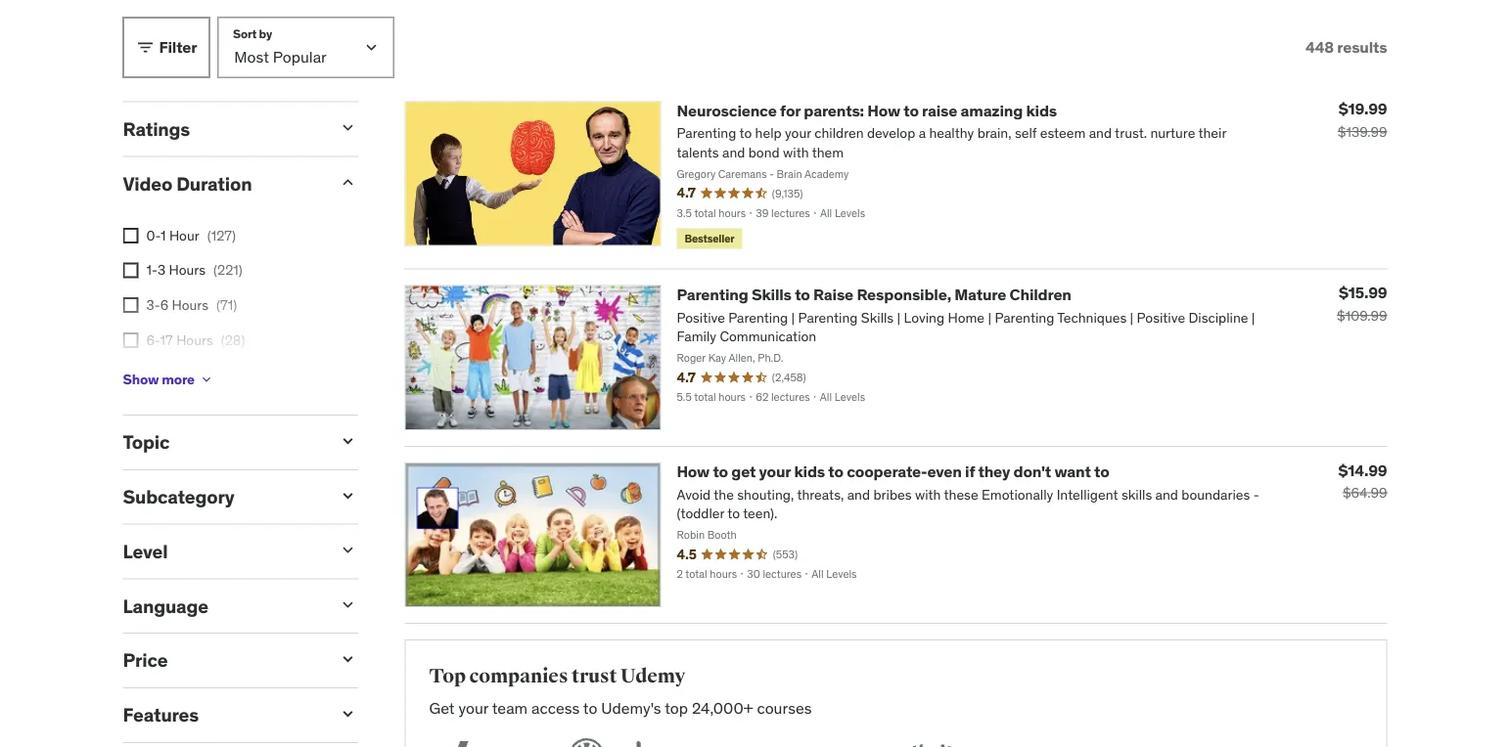 Task type: locate. For each thing, give the bounding box(es) containing it.
price
[[123, 649, 168, 673]]

$14.99 $64.99
[[1339, 460, 1388, 502]]

to inside top companies trust udemy get your team access to udemy's top 24,000+ courses
[[583, 698, 598, 718]]

subcategory button
[[123, 485, 323, 509]]

1 vertical spatial kids
[[794, 462, 825, 482]]

1 vertical spatial xsmall image
[[123, 298, 139, 313]]

access
[[532, 698, 580, 718]]

kids right the get at the bottom of the page
[[794, 462, 825, 482]]

$109.99
[[1337, 307, 1388, 325]]

xsmall image inside show more button
[[199, 372, 214, 388]]

0 vertical spatial xsmall image
[[123, 263, 139, 279]]

1 xsmall image from the top
[[123, 263, 139, 279]]

small image for subcategory
[[338, 486, 358, 506]]

kids right amazing
[[1026, 100, 1057, 120]]

video duration button
[[123, 172, 323, 195]]

5 small image from the top
[[338, 705, 358, 724]]

level button
[[123, 540, 323, 564]]

17+ hours
[[146, 366, 208, 384]]

to right want on the bottom
[[1094, 462, 1110, 482]]

1-3 hours (221)
[[146, 262, 243, 279]]

3-
[[146, 296, 160, 314]]

to down trust
[[583, 698, 598, 718]]

0 horizontal spatial xsmall image
[[123, 228, 139, 244]]

17+
[[146, 366, 168, 384]]

filter
[[159, 37, 197, 57]]

get
[[732, 462, 756, 482]]

neuroscience for parents: how to raise amazing kids link
[[677, 100, 1057, 120]]

hours right 3
[[169, 262, 206, 279]]

xsmall image
[[123, 228, 139, 244], [199, 372, 214, 388]]

how left the get at the bottom of the page
[[677, 462, 710, 482]]

responsible,
[[857, 285, 951, 305]]

0-
[[146, 227, 161, 244]]

your right get
[[459, 698, 489, 718]]

to left cooperate-
[[829, 462, 844, 482]]

get
[[429, 698, 455, 718]]

small image for features
[[338, 705, 358, 724]]

topic
[[123, 431, 170, 454]]

small image for language
[[338, 596, 358, 615]]

hours
[[169, 262, 206, 279], [172, 296, 209, 314], [176, 331, 213, 349], [171, 366, 208, 384]]

udemy's
[[601, 698, 661, 718]]

even
[[928, 462, 962, 482]]

to left the get at the bottom of the page
[[713, 462, 728, 482]]

1 vertical spatial your
[[459, 698, 489, 718]]

to right skills on the top
[[795, 285, 810, 305]]

1 small image from the top
[[338, 118, 358, 138]]

4 small image from the top
[[338, 596, 358, 615]]

cooperate-
[[847, 462, 928, 482]]

0 horizontal spatial kids
[[794, 462, 825, 482]]

xsmall image left '6-'
[[123, 333, 139, 348]]

box image
[[632, 735, 697, 748]]

0 horizontal spatial how
[[677, 462, 710, 482]]

xsmall image
[[123, 263, 139, 279], [123, 298, 139, 313], [123, 333, 139, 348]]

hours right 17
[[176, 331, 213, 349]]

level
[[123, 540, 168, 564]]

your
[[759, 462, 791, 482], [459, 698, 489, 718]]

raise
[[922, 100, 958, 120]]

2 vertical spatial xsmall image
[[123, 333, 139, 348]]

video
[[123, 172, 172, 195]]

hours right 6
[[172, 296, 209, 314]]

xsmall image left 0-
[[123, 228, 139, 244]]

how
[[868, 100, 900, 120], [677, 462, 710, 482]]

xsmall image right 'more'
[[199, 372, 214, 388]]

if
[[965, 462, 975, 482]]

filter button
[[123, 17, 210, 78]]

how right the parents:
[[868, 100, 900, 120]]

hours for 3-6 hours
[[172, 296, 209, 314]]

hours right 17+
[[171, 366, 208, 384]]

your right the get at the bottom of the page
[[759, 462, 791, 482]]

raise
[[814, 285, 854, 305]]

1 horizontal spatial how
[[868, 100, 900, 120]]

(28)
[[221, 331, 245, 349]]

small image
[[338, 118, 358, 138], [338, 173, 358, 192], [338, 486, 358, 506], [338, 596, 358, 615], [338, 705, 358, 724]]

3 xsmall image from the top
[[123, 333, 139, 348]]

parents:
[[804, 100, 864, 120]]

hours for 1-3 hours
[[169, 262, 206, 279]]

top
[[665, 698, 688, 718]]

udemy
[[621, 665, 686, 689]]

1
[[161, 227, 166, 244]]

1 vertical spatial xsmall image
[[199, 372, 214, 388]]

companies
[[469, 665, 568, 689]]

$19.99
[[1339, 99, 1388, 119]]

0 vertical spatial your
[[759, 462, 791, 482]]

to
[[904, 100, 919, 120], [795, 285, 810, 305], [713, 462, 728, 482], [829, 462, 844, 482], [1094, 462, 1110, 482], [583, 698, 598, 718]]

kids
[[1026, 100, 1057, 120], [794, 462, 825, 482]]

volkswagen image
[[565, 735, 608, 748]]

0 horizontal spatial your
[[459, 698, 489, 718]]

3 small image from the top
[[338, 486, 358, 506]]

xsmall image left 3- at top
[[123, 298, 139, 313]]

2 small image from the top
[[338, 173, 358, 192]]

$15.99 $109.99
[[1337, 283, 1388, 325]]

small image
[[136, 38, 155, 57], [338, 432, 358, 451], [338, 541, 358, 561], [338, 650, 358, 670]]

0 vertical spatial kids
[[1026, 100, 1057, 120]]

1 horizontal spatial xsmall image
[[199, 372, 214, 388]]

how to get your kids to cooperate-even if they don't want to link
[[677, 462, 1110, 482]]

$19.99 $139.99
[[1338, 99, 1388, 140]]

xsmall image left 1-
[[123, 263, 139, 279]]

ratings
[[123, 117, 190, 140]]

2 xsmall image from the top
[[123, 298, 139, 313]]



Task type: vqa. For each thing, say whether or not it's contained in the screenshot.


Task type: describe. For each thing, give the bounding box(es) containing it.
neuroscience for parents: how to raise amazing kids
[[677, 100, 1057, 120]]

video duration
[[123, 172, 252, 195]]

small image inside filter button
[[136, 38, 155, 57]]

6
[[160, 296, 169, 314]]

more
[[162, 371, 195, 388]]

xsmall image for 3-
[[123, 298, 139, 313]]

don't
[[1014, 462, 1051, 482]]

results
[[1338, 37, 1388, 57]]

448 results
[[1306, 37, 1388, 57]]

features button
[[123, 704, 323, 727]]

1 vertical spatial how
[[677, 462, 710, 482]]

$64.99
[[1343, 484, 1388, 502]]

mature
[[955, 285, 1007, 305]]

1-
[[146, 262, 158, 279]]

children
[[1010, 285, 1072, 305]]

xsmall image for 1-
[[123, 263, 139, 279]]

they
[[978, 462, 1010, 482]]

$139.99
[[1338, 123, 1388, 140]]

xsmall image for 6-
[[123, 333, 139, 348]]

top companies trust udemy get your team access to udemy's top 24,000+ courses
[[429, 665, 812, 718]]

0 vertical spatial xsmall image
[[123, 228, 139, 244]]

$15.99
[[1339, 283, 1388, 303]]

0-1 hour (127)
[[146, 227, 236, 244]]

eventbrite image
[[857, 735, 970, 748]]

show more button
[[123, 360, 214, 399]]

1 horizontal spatial kids
[[1026, 100, 1057, 120]]

3
[[158, 262, 166, 279]]

how to get your kids to cooperate-even if they don't want to
[[677, 462, 1110, 482]]

amazing
[[961, 100, 1023, 120]]

features
[[123, 704, 199, 727]]

trust
[[572, 665, 617, 689]]

subcategory
[[123, 485, 234, 509]]

skills
[[752, 285, 792, 305]]

448
[[1306, 37, 1334, 57]]

neuroscience
[[677, 100, 777, 120]]

small image for ratings
[[338, 118, 358, 138]]

price button
[[123, 649, 323, 673]]

$14.99
[[1339, 460, 1388, 481]]

(221)
[[213, 262, 243, 279]]

6-17 hours (28)
[[146, 331, 245, 349]]

show more
[[123, 371, 195, 388]]

24,000+
[[692, 698, 753, 718]]

language
[[123, 595, 208, 618]]

nasdaq image
[[429, 735, 542, 748]]

small image for topic
[[338, 432, 358, 451]]

3-6 hours (71)
[[146, 296, 237, 314]]

topic button
[[123, 431, 323, 454]]

to left the raise
[[904, 100, 919, 120]]

hours for 6-17 hours
[[176, 331, 213, 349]]

for
[[780, 100, 801, 120]]

(71)
[[216, 296, 237, 314]]

courses
[[757, 698, 812, 718]]

your inside top companies trust udemy get your team access to udemy's top 24,000+ courses
[[459, 698, 489, 718]]

team
[[492, 698, 528, 718]]

hour
[[169, 227, 199, 244]]

small image for level
[[338, 541, 358, 561]]

6-
[[146, 331, 160, 349]]

parenting
[[677, 285, 748, 305]]

448 results status
[[1306, 37, 1388, 57]]

language button
[[123, 595, 323, 618]]

ratings button
[[123, 117, 323, 140]]

1 horizontal spatial your
[[759, 462, 791, 482]]

duration
[[176, 172, 252, 195]]

small image for video duration
[[338, 173, 358, 192]]

0 vertical spatial how
[[868, 100, 900, 120]]

top
[[429, 665, 466, 689]]

(127)
[[207, 227, 236, 244]]

show
[[123, 371, 159, 388]]

parenting skills to raise responsible, mature children link
[[677, 285, 1072, 305]]

small image for price
[[338, 650, 358, 670]]

parenting skills to raise responsible, mature children
[[677, 285, 1072, 305]]

want
[[1055, 462, 1091, 482]]

17
[[160, 331, 173, 349]]



